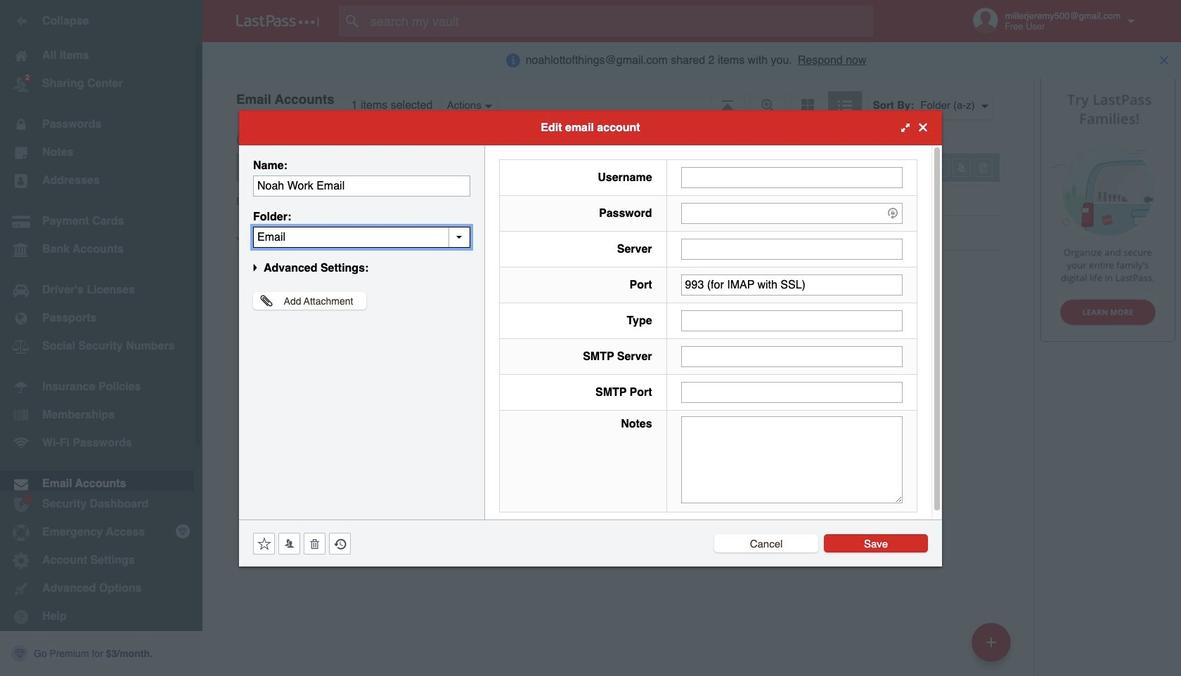 Task type: locate. For each thing, give the bounding box(es) containing it.
None password field
[[681, 203, 903, 224]]

None text field
[[253, 175, 470, 196], [681, 239, 903, 260], [681, 382, 903, 403], [253, 175, 470, 196], [681, 239, 903, 260], [681, 382, 903, 403]]

None text field
[[681, 167, 903, 188], [253, 227, 470, 248], [681, 275, 903, 296], [681, 310, 903, 331], [681, 346, 903, 367], [681, 417, 903, 504], [681, 167, 903, 188], [253, 227, 470, 248], [681, 275, 903, 296], [681, 310, 903, 331], [681, 346, 903, 367], [681, 417, 903, 504]]

dialog
[[239, 110, 942, 567]]

search my vault text field
[[339, 6, 901, 37]]



Task type: describe. For each thing, give the bounding box(es) containing it.
new item navigation
[[967, 619, 1019, 677]]

new item image
[[986, 638, 996, 648]]

main navigation navigation
[[0, 0, 202, 677]]

lastpass image
[[236, 15, 319, 27]]

vault options navigation
[[202, 77, 1033, 120]]

Search search field
[[339, 6, 901, 37]]



